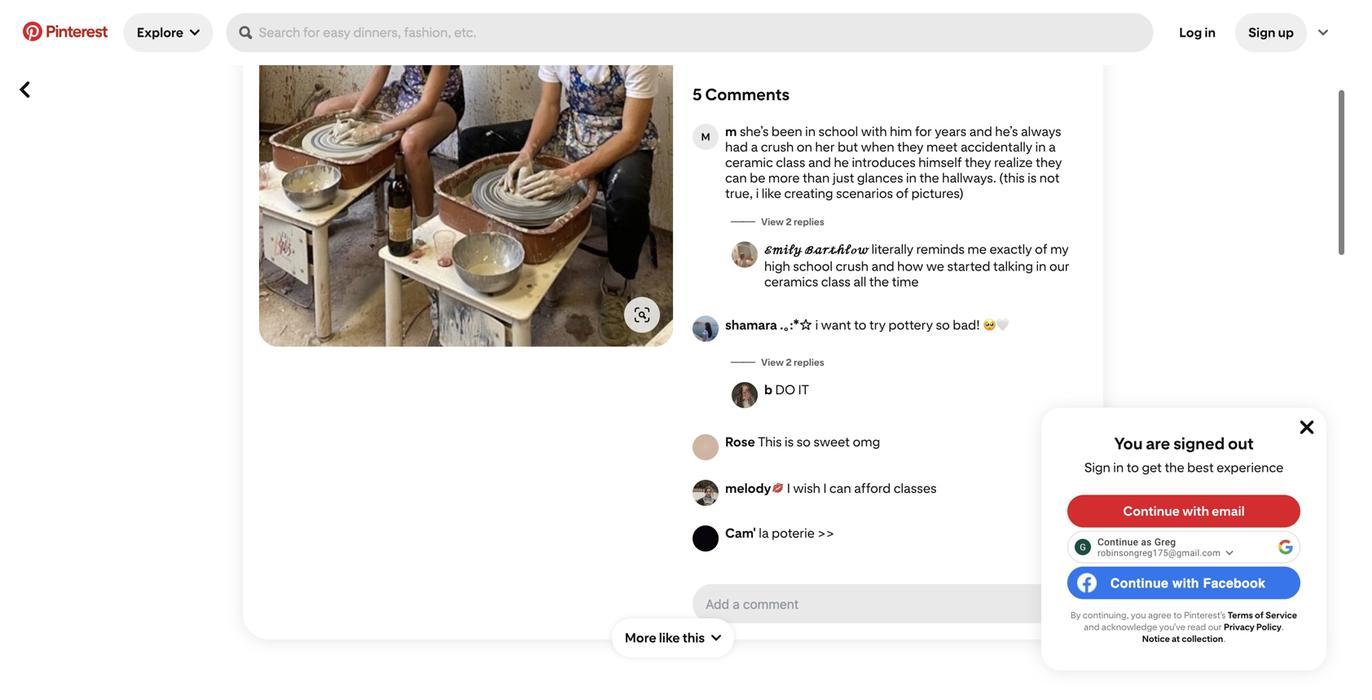 Task type: vqa. For each thing, say whether or not it's contained in the screenshot.
like
yes



Task type: locate. For each thing, give the bounding box(es) containing it.
0 horizontal spatial is
[[785, 434, 794, 450]]

0 vertical spatial the
[[919, 170, 939, 186]]

1 horizontal spatial to
[[1127, 460, 1139, 475]]

class inside literally reminds me exactly of my high school crush and how we started talking in our ceramics class all the time
[[821, 274, 851, 290]]

0 vertical spatial replies
[[794, 216, 824, 228]]

in inside literally reminds me exactly of my high school crush and how we started talking in our ceramics class all the time
[[1036, 259, 1047, 274]]

2 up b do it
[[786, 356, 792, 368]]

privacy policy link
[[1224, 622, 1282, 632]]

1 vertical spatial replies
[[794, 356, 824, 368]]

0 horizontal spatial class
[[776, 155, 805, 170]]

glances
[[857, 170, 903, 186]]

5
[[693, 85, 702, 104]]

of left pictures)
[[896, 186, 909, 201]]

in down you
[[1113, 460, 1124, 475]]

bad!
[[953, 317, 980, 333]]

0 horizontal spatial our
[[1049, 259, 1070, 274]]

hallways.
[[942, 170, 997, 186]]

facebook image
[[1080, 577, 1095, 593]]

school down ℰ𝓂𝒾𝓁𝓎 ℬ𝒶𝓇𝓉𝒽𝓁ℴ𝓌
[[793, 259, 833, 274]]

⎯⎯ up b image
[[732, 355, 755, 369]]

b do it
[[764, 382, 809, 398]]

school up he
[[819, 124, 858, 139]]

view for b
[[761, 356, 784, 368]]

in inside you are signed out sign in to get the best experience
[[1113, 460, 1124, 475]]

0 vertical spatial to
[[854, 317, 867, 333]]

0 horizontal spatial i
[[756, 186, 759, 201]]

2 horizontal spatial of
[[1255, 610, 1264, 621]]

0 horizontal spatial to
[[854, 317, 867, 333]]

1 vertical spatial sign
[[1084, 460, 1110, 475]]

explore button
[[124, 13, 213, 52]]

by continuing, you agree to pinterest's terms of service and acknowledge you've read our privacy policy . notice at collection .
[[1071, 610, 1297, 644]]

our down my
[[1049, 259, 1070, 274]]

to up the you've
[[1173, 610, 1182, 621]]

1 vertical spatial to
[[1127, 460, 1139, 475]]

sign up
[[1248, 25, 1294, 40]]

log in
[[1179, 25, 1216, 40]]

to for agree
[[1173, 610, 1182, 621]]

2 vertical spatial the
[[1165, 460, 1184, 475]]

2 ⎯⎯ view 2 replies from the top
[[732, 355, 824, 369]]

himself
[[919, 155, 962, 170]]

in right talking
[[1036, 259, 1047, 274]]

1 vertical spatial is
[[785, 434, 794, 450]]

1 vertical spatial school
[[793, 259, 833, 274]]

1 vertical spatial of
[[1035, 242, 1048, 257]]

and left he's
[[969, 124, 992, 139]]

log
[[1179, 25, 1202, 40]]

shamara .｡:*☆ link
[[725, 316, 812, 334]]

0 horizontal spatial a
[[751, 139, 758, 155]]

class inside she's been in school with him for years and he's always had a crush on her but when they meet accidentally in a ceramic class and he introduces himself they realize they can be more than just glances in the hallways. (this is not true, i like creating scenarios of pictures)
[[776, 155, 805, 170]]

0 horizontal spatial crush
[[761, 139, 794, 155]]

1 horizontal spatial sign
[[1248, 25, 1276, 40]]

1 view from the top
[[761, 216, 784, 228]]

of inside she's been in school with him for years and he's always had a crush on her but when they meet accidentally in a ceramic class and he introduces himself they realize they can be more than just glances in the hallways. (this is not true, i like creating scenarios of pictures)
[[896, 186, 909, 201]]

. down service
[[1282, 622, 1284, 632]]

is
[[1028, 170, 1037, 186], [785, 434, 794, 450]]

b
[[764, 382, 773, 398]]

been
[[772, 124, 802, 139]]

they left meet
[[897, 139, 924, 155]]

just
[[833, 170, 854, 186]]

cam' la poterie >>
[[725, 526, 835, 541]]

cam' link
[[725, 526, 756, 541]]

a up not
[[1049, 139, 1056, 155]]

shamara
[[725, 317, 777, 333]]

scenarios
[[836, 186, 893, 201]]

explore
[[137, 25, 183, 40]]

and down literally
[[871, 259, 894, 274]]

sign left up
[[1248, 25, 1276, 40]]

i left wish
[[787, 481, 790, 496]]

agree
[[1148, 610, 1172, 621]]

⎯⎯ view 2 replies up ℰ𝓂𝒾𝓁𝓎 on the top
[[732, 214, 824, 228]]

😃
[[1054, 592, 1074, 615]]

with left email
[[1182, 504, 1209, 519]]

replies up it
[[794, 356, 824, 368]]

0 vertical spatial is
[[1028, 170, 1037, 186]]

1 horizontal spatial they
[[965, 155, 991, 170]]

the right all
[[869, 274, 889, 290]]

sign
[[1248, 25, 1276, 40], [1084, 460, 1110, 475]]

ℰ𝓂𝒾𝓁𝓎 ℬ𝒶𝓇𝓉𝒽𝓁ℴ𝓌 link
[[764, 242, 869, 259]]

we
[[926, 259, 944, 274]]

crush inside she's been in school with him for years and he's always had a crush on her but when they meet accidentally in a ceramic class and he introduces himself they realize they can be more than just glances in the hallways. (this is not true, i like creating scenarios of pictures)
[[761, 139, 794, 155]]

2 a from the left
[[1049, 139, 1056, 155]]

1 horizontal spatial like
[[762, 186, 781, 201]]

0 vertical spatial with
[[861, 124, 887, 139]]

0 vertical spatial i
[[756, 186, 759, 201]]

0 vertical spatial can
[[725, 170, 747, 186]]

melody💋 link
[[725, 480, 784, 497]]

a right had
[[751, 139, 758, 155]]

1 vertical spatial can
[[829, 481, 851, 496]]

ceramics
[[764, 274, 818, 290]]

they down always
[[1036, 155, 1062, 170]]

to inside by continuing, you agree to pinterest's terms of service and acknowledge you've read our privacy policy . notice at collection .
[[1173, 610, 1182, 621]]

creating
[[784, 186, 833, 201]]

1 vertical spatial so
[[797, 434, 811, 450]]

0 vertical spatial crush
[[761, 139, 794, 155]]

0 vertical spatial school
[[819, 124, 858, 139]]

i
[[787, 481, 790, 496], [823, 481, 827, 496]]

i right true,
[[756, 186, 759, 201]]

0 vertical spatial class
[[776, 155, 805, 170]]

the inside you are signed out sign in to get the best experience
[[1165, 460, 1184, 475]]

our down pinterest's
[[1208, 622, 1222, 632]]

2 horizontal spatial the
[[1165, 460, 1184, 475]]

the inside she's been in school with him for years and he's always had a crush on her but when they meet accidentally in a ceramic class and he introduces himself they realize they can be more than just glances in the hallways. (this is not true, i like creating scenarios of pictures)
[[919, 170, 939, 186]]

crush left on
[[761, 139, 794, 155]]

crush down ℬ𝒶𝓇𝓉𝒽𝓁ℴ𝓌
[[836, 259, 869, 274]]

1 vertical spatial i
[[815, 317, 818, 333]]

1 horizontal spatial i
[[815, 317, 818, 333]]

2 vertical spatial with
[[1179, 575, 1207, 590]]

2 vertical spatial to
[[1173, 610, 1182, 621]]

with up pinterest's
[[1179, 575, 1207, 590]]

to left 'get'
[[1127, 460, 1139, 475]]

in inside button
[[1205, 25, 1216, 40]]

1 horizontal spatial i
[[823, 481, 827, 496]]

up
[[1278, 25, 1294, 40]]

in right been
[[805, 124, 816, 139]]

continue with facebook
[[1118, 575, 1272, 590]]

1 horizontal spatial the
[[919, 170, 939, 186]]

replies for do it
[[794, 356, 824, 368]]

1 horizontal spatial our
[[1208, 622, 1222, 632]]

exactly
[[990, 242, 1032, 257]]

sign inside sign up button
[[1248, 25, 1276, 40]]

2 replies from the top
[[794, 356, 824, 368]]

notice
[[1142, 634, 1170, 644]]

1 horizontal spatial of
[[1035, 242, 1048, 257]]

like right true,
[[762, 186, 781, 201]]

like inside 'more like this' button
[[659, 630, 680, 646]]

⎯⎯ view 2 replies up do
[[732, 355, 824, 369]]

with inside button
[[1179, 575, 1207, 590]]

replies down creating
[[794, 216, 824, 228]]

⎯⎯ view 2 replies for ℰ𝓂𝒾𝓁𝓎 ℬ𝒶𝓇𝓉𝒽𝓁ℴ𝓌
[[732, 214, 824, 228]]

0 vertical spatial so
[[936, 317, 950, 333]]

our inside literally reminds me exactly of my high school crush and how we started talking in our ceramics class all the time
[[1049, 259, 1070, 274]]

2 2 from the top
[[786, 356, 792, 368]]

the right 'get'
[[1165, 460, 1184, 475]]

you've
[[1159, 622, 1186, 632]]

0 horizontal spatial the
[[869, 274, 889, 290]]

i
[[756, 186, 759, 201], [815, 317, 818, 333]]

meet
[[926, 139, 958, 155]]

so
[[936, 317, 950, 333], [797, 434, 811, 450]]

view up ℰ𝓂𝒾𝓁𝓎 on the top
[[761, 216, 784, 228]]

with for continue with facebook
[[1179, 575, 1207, 590]]

omg
[[853, 434, 880, 450]]

me
[[968, 242, 987, 257]]

when
[[861, 139, 894, 155]]

is right this
[[785, 434, 794, 450]]

0 horizontal spatial of
[[896, 186, 909, 201]]

ℰ𝓂𝒾𝓁𝓎 ℬ𝒶𝓇𝓉𝒽𝓁ℴ𝓌
[[764, 242, 869, 257]]

1 horizontal spatial so
[[936, 317, 950, 333]]

class down been
[[776, 155, 805, 170]]

0 vertical spatial of
[[896, 186, 909, 201]]

in right the log
[[1205, 25, 1216, 40]]

view up b link
[[761, 356, 784, 368]]

by
[[1071, 610, 1081, 621]]

pinterest link
[[13, 22, 117, 41]]

1 vertical spatial class
[[821, 274, 851, 290]]

introduces
[[852, 155, 916, 170]]

2 ⎯⎯ from the top
[[732, 355, 755, 369]]

i inside she's been in school with him for years and he's always had a crush on her but when they meet accidentally in a ceramic class and he introduces himself they realize they can be more than just glances in the hallways. (this is not true, i like creating scenarios of pictures)
[[756, 186, 759, 201]]

cam'
[[725, 526, 756, 541]]

0 vertical spatial .
[[1282, 622, 1284, 632]]

continue down 'get'
[[1123, 504, 1180, 519]]

1 ⎯⎯ view 2 replies from the top
[[732, 214, 824, 228]]

0 horizontal spatial i
[[787, 481, 790, 496]]

of left my
[[1035, 242, 1048, 257]]

2 horizontal spatial they
[[1036, 155, 1062, 170]]

replies for literally reminds me exactly of my high school crush and how we started talking in our ceramics class all the time
[[794, 216, 824, 228]]

la
[[759, 526, 769, 541]]

is inside she's been in school with him for years and he's always had a crush on her but when they meet accidentally in a ceramic class and he introduces himself they realize they can be more than just glances in the hallways. (this is not true, i like creating scenarios of pictures)
[[1028, 170, 1037, 186]]

two people working on pottery in a studio image
[[259, 0, 673, 346], [259, 0, 673, 347]]

continue
[[1123, 504, 1180, 519], [1118, 575, 1176, 590]]

can inside she's been in school with him for years and he's always had a crush on her but when they meet accidentally in a ceramic class and he introduces himself they realize they can be more than just glances in the hallways. (this is not true, i like creating scenarios of pictures)
[[725, 170, 747, 186]]

my
[[1050, 242, 1069, 257]]

replies
[[794, 216, 824, 228], [794, 356, 824, 368]]

continue for continue with facebook
[[1118, 575, 1176, 590]]

2 i from the left
[[823, 481, 827, 496]]

can left afford at the right bottom of the page
[[829, 481, 851, 496]]

like
[[762, 186, 781, 201], [659, 630, 680, 646]]

continue inside continue with email 'button'
[[1123, 504, 1180, 519]]

1 vertical spatial ⎯⎯ view 2 replies
[[732, 355, 824, 369]]

continuing,
[[1083, 610, 1129, 621]]

reminds
[[916, 242, 965, 257]]

realize
[[994, 155, 1033, 170]]

to left 'try'
[[854, 317, 867, 333]]

1 horizontal spatial can
[[829, 481, 851, 496]]

0 vertical spatial like
[[762, 186, 781, 201]]

continue inside continue with facebook button
[[1118, 575, 1176, 590]]

literally reminds me exactly of my high school crush and how we started talking in our ceramics class all the time
[[764, 242, 1072, 290]]

0 horizontal spatial sign
[[1084, 460, 1110, 475]]

m
[[725, 124, 737, 139]]

1 horizontal spatial is
[[1028, 170, 1037, 186]]

and down continuing,
[[1084, 622, 1100, 632]]

0 vertical spatial continue
[[1123, 504, 1180, 519]]

with left him
[[861, 124, 887, 139]]

2 vertical spatial of
[[1255, 610, 1264, 621]]

1 horizontal spatial class
[[821, 274, 851, 290]]

. down privacy
[[1223, 634, 1226, 644]]

0 vertical spatial our
[[1049, 259, 1070, 274]]

try
[[869, 317, 886, 333]]

1 ⎯⎯ from the top
[[732, 214, 755, 228]]

with
[[861, 124, 887, 139], [1182, 504, 1209, 519], [1179, 575, 1207, 590]]

true,
[[725, 186, 753, 201]]

our
[[1049, 259, 1070, 274], [1208, 622, 1222, 632]]

0 vertical spatial ⎯⎯
[[732, 214, 755, 228]]

crush inside literally reminds me exactly of my high school crush and how we started talking in our ceramics class all the time
[[836, 259, 869, 274]]

to inside you are signed out sign in to get the best experience
[[1127, 460, 1139, 475]]

1 vertical spatial the
[[869, 274, 889, 290]]

can
[[725, 170, 747, 186], [829, 481, 851, 496]]

1 vertical spatial with
[[1182, 504, 1209, 519]]

⎯⎯ view 2 replies
[[732, 214, 824, 228], [732, 355, 824, 369]]

1 vertical spatial 2
[[786, 356, 792, 368]]

2 up ℰ𝓂𝒾𝓁𝓎 on the top
[[786, 216, 792, 228]]

1 vertical spatial view
[[761, 356, 784, 368]]

1 vertical spatial ⎯⎯
[[732, 355, 755, 369]]

1 horizontal spatial crush
[[836, 259, 869, 274]]

2 view from the top
[[761, 356, 784, 368]]

continue for continue with email
[[1123, 504, 1180, 519]]

0 horizontal spatial so
[[797, 434, 811, 450]]

1 2 from the top
[[786, 216, 792, 228]]

1 vertical spatial crush
[[836, 259, 869, 274]]

1 replies from the top
[[794, 216, 824, 228]]

time
[[892, 274, 919, 290]]

1 vertical spatial our
[[1208, 622, 1222, 632]]

2 for b
[[786, 356, 792, 368]]

in right realize
[[1035, 139, 1046, 155]]

pinterest image
[[23, 22, 42, 41]]

it
[[798, 382, 809, 398]]

0 horizontal spatial can
[[725, 170, 747, 186]]

Add a comment field
[[706, 596, 1035, 612]]

1 i from the left
[[787, 481, 790, 496]]

wish
[[793, 481, 821, 496]]

1 horizontal spatial a
[[1049, 139, 1056, 155]]

2 for ℰ𝓂𝒾𝓁𝓎 ℬ𝒶𝓇𝓉𝒽𝓁ℴ𝓌
[[786, 216, 792, 228]]

with inside 'button'
[[1182, 504, 1209, 519]]

1 vertical spatial continue
[[1118, 575, 1176, 590]]

0 vertical spatial ⎯⎯ view 2 replies
[[732, 214, 824, 228]]

i right wish
[[823, 481, 827, 496]]

is left not
[[1028, 170, 1037, 186]]

view for ℰ𝓂𝒾𝓁𝓎 ℬ𝒶𝓇𝓉𝒽𝓁ℴ𝓌
[[761, 216, 784, 228]]

shamara .｡:*☆ image
[[693, 316, 719, 342]]

pinterest
[[46, 22, 107, 41]]

class left all
[[821, 274, 851, 290]]

and
[[969, 124, 992, 139], [808, 155, 831, 170], [871, 259, 894, 274], [1084, 622, 1100, 632]]

0 horizontal spatial like
[[659, 630, 680, 646]]

m image
[[693, 124, 719, 150]]

high
[[764, 259, 790, 274]]

like left 'this'
[[659, 630, 680, 646]]

the down meet
[[919, 170, 939, 186]]

the inside literally reminds me exactly of my high school crush and how we started talking in our ceramics class all the time
[[869, 274, 889, 290]]

0 vertical spatial sign
[[1248, 25, 1276, 40]]

⎯⎯ down true,
[[732, 214, 755, 228]]

0 horizontal spatial .
[[1223, 634, 1226, 644]]

continue with email
[[1123, 504, 1245, 519]]

started
[[947, 259, 990, 274]]

1 vertical spatial like
[[659, 630, 680, 646]]

they left realize
[[965, 155, 991, 170]]

continue with facebook button
[[1067, 567, 1300, 599]]

melody💋
[[725, 481, 784, 496]]

i left want
[[815, 317, 818, 333]]

sign left 'get'
[[1084, 460, 1110, 475]]

the
[[919, 170, 939, 186], [869, 274, 889, 290], [1165, 460, 1184, 475]]

to
[[854, 317, 867, 333], [1127, 460, 1139, 475], [1173, 610, 1182, 621]]

shamara .｡:*☆ i want to try pottery so bad! 🥺🤍
[[725, 317, 1009, 333]]

0 vertical spatial view
[[761, 216, 784, 228]]

she's been in school with him for years and he's always had a crush on her but when they meet accidentally in a ceramic class and he introduces himself they realize they can be more than just glances in the hallways. (this is not true, i like creating scenarios of pictures)
[[725, 124, 1065, 201]]

continue up you
[[1118, 575, 1176, 590]]

so left sweet on the bottom of page
[[797, 434, 811, 450]]

of up the privacy policy link
[[1255, 610, 1264, 621]]

you
[[1131, 610, 1146, 621]]

can left be
[[725, 170, 747, 186]]

0 vertical spatial 2
[[786, 216, 792, 228]]

so left bad!
[[936, 317, 950, 333]]

2 horizontal spatial to
[[1173, 610, 1182, 621]]



Task type: describe. For each thing, give the bounding box(es) containing it.
this
[[683, 630, 705, 646]]

to for want
[[854, 317, 867, 333]]

had
[[725, 139, 748, 155]]

talking
[[993, 259, 1033, 274]]

ceramic
[[725, 155, 773, 170]]

1 horizontal spatial .
[[1282, 622, 1284, 632]]

sign inside you are signed out sign in to get the best experience
[[1084, 460, 1110, 475]]

than
[[803, 170, 830, 186]]

pictures)
[[911, 186, 964, 201]]

and inside literally reminds me exactly of my high school crush and how we started talking in our ceramics class all the time
[[871, 259, 894, 274]]

cam' image
[[693, 526, 719, 552]]

night
[[770, 39, 801, 55]]

classes
[[894, 481, 937, 496]]

literally
[[872, 242, 914, 257]]

with for continue with email
[[1182, 504, 1209, 519]]

rose link
[[725, 434, 755, 450]]

but
[[838, 139, 858, 155]]

.｡:*☆
[[780, 317, 812, 333]]

date
[[738, 39, 767, 55]]

on
[[797, 139, 812, 155]]

at
[[1172, 634, 1180, 644]]

are
[[1146, 434, 1170, 453]]

and inside by continuing, you agree to pinterest's terms of service and acknowledge you've read our privacy policy . notice at collection .
[[1084, 622, 1100, 632]]

b image
[[732, 382, 758, 408]]

log in button
[[1166, 13, 1229, 52]]

1 a from the left
[[751, 139, 758, 155]]

read
[[1188, 622, 1206, 632]]

in right glances in the top right of the page
[[906, 170, 917, 186]]

she's
[[740, 124, 769, 139]]

he's
[[995, 124, 1018, 139]]

accidentally
[[961, 139, 1033, 155]]

sign up button
[[1235, 13, 1307, 52]]

you are signed out sign in to get the best experience
[[1084, 434, 1284, 475]]

poterie
[[772, 526, 815, 541]]

m link
[[725, 124, 737, 139]]

pottery
[[889, 317, 933, 333]]

of inside literally reminds me exactly of my high school crush and how we started talking in our ceramics class all the time
[[1035, 242, 1048, 257]]

email
[[1212, 504, 1245, 519]]

this
[[758, 434, 782, 450]]

years
[[935, 124, 967, 139]]

0 horizontal spatial they
[[897, 139, 924, 155]]

him
[[890, 124, 912, 139]]

date night delights
[[738, 39, 853, 55]]

do
[[775, 382, 795, 398]]

always
[[1021, 124, 1061, 139]]

melody💋 image
[[693, 480, 719, 506]]

policy
[[1256, 622, 1282, 632]]

with inside she's been in school with him for years and he's always had a crush on her but when they meet accidentally in a ceramic class and he introduces himself they realize they can be more than just glances in the hallways. (this is not true, i like creating scenarios of pictures)
[[861, 124, 887, 139]]

date night delights link
[[738, 39, 908, 55]]

collection
[[1182, 634, 1223, 644]]

facebook
[[1210, 575, 1272, 590]]

delights
[[804, 39, 853, 55]]

experience
[[1217, 460, 1284, 475]]

1 vertical spatial .
[[1223, 634, 1226, 644]]

b link
[[764, 382, 773, 398]]

he
[[834, 155, 849, 170]]

⎯⎯ view 2 replies for b
[[732, 355, 824, 369]]

want
[[821, 317, 851, 333]]

ℰ𝓂𝒾𝓁𝓎
[[764, 242, 802, 257]]

5 comments
[[693, 85, 790, 104]]

melody💋 i wish i can afford classes
[[725, 481, 937, 496]]

and left he
[[808, 155, 831, 170]]

Search text field
[[259, 13, 1147, 52]]

⎯⎯ for ℰ𝓂𝒾𝓁𝓎 ℬ𝒶𝓇𝓉𝒽𝓁ℴ𝓌
[[732, 214, 755, 228]]

sweet
[[814, 434, 850, 450]]

search icon image
[[239, 26, 252, 39]]

more
[[768, 170, 800, 186]]

service
[[1266, 610, 1297, 621]]

more
[[625, 630, 656, 646]]

more like this
[[625, 630, 705, 646]]

privacy
[[1224, 622, 1255, 632]]

school inside literally reminds me exactly of my high school crush and how we started talking in our ceramics class all the time
[[793, 259, 833, 274]]

be
[[750, 170, 765, 186]]

ℬ𝒶𝓇𝓉𝒽𝓁ℴ𝓌
[[805, 242, 869, 257]]

get
[[1142, 460, 1162, 475]]

signed
[[1173, 434, 1225, 453]]

pinterest button
[[13, 22, 117, 44]]

ℰ𝓂𝒾𝓁𝓎 ℬ𝒶𝓇𝓉𝒽𝓁ℴ𝓌 image
[[732, 242, 758, 268]]

how
[[897, 259, 923, 274]]

rose
[[725, 434, 755, 450]]

for
[[915, 124, 932, 139]]

click to shop image
[[634, 307, 650, 323]]

rose image
[[693, 434, 719, 460]]

>>
[[818, 526, 835, 541]]

not
[[1040, 170, 1060, 186]]

like inside she's been in school with him for years and he's always had a crush on her but when they meet accidentally in a ceramic class and he introduces himself they realize they can be more than just glances in the hallways. (this is not true, i like creating scenarios of pictures)
[[762, 186, 781, 201]]

of inside by continuing, you agree to pinterest's terms of service and acknowledge you've read our privacy policy . notice at collection .
[[1255, 610, 1264, 621]]

her
[[815, 139, 835, 155]]

school inside she's been in school with him for years and he's always had a crush on her but when they meet accidentally in a ceramic class and he introduces himself they realize they can be more than just glances in the hallways. (this is not true, i like creating scenarios of pictures)
[[819, 124, 858, 139]]

⎯⎯ for b
[[732, 355, 755, 369]]

rose this is so sweet omg
[[725, 434, 880, 450]]

our inside by continuing, you agree to pinterest's terms of service and acknowledge you've read our privacy policy . notice at collection .
[[1208, 622, 1222, 632]]

comments
[[705, 85, 790, 104]]



